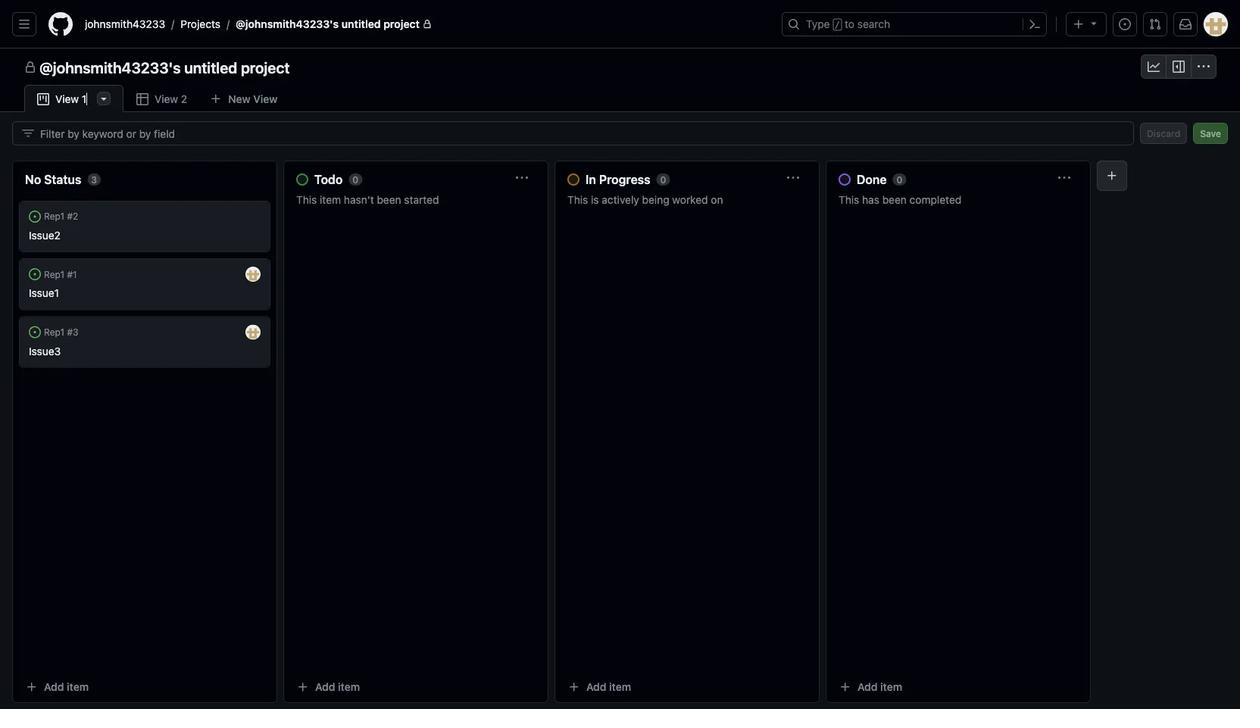 Task type: vqa. For each thing, say whether or not it's contained in the screenshot.
Issue3's #
yes



Task type: locate. For each thing, give the bounding box(es) containing it.
no status
[[25, 172, 81, 187]]

2 horizontal spatial /
[[835, 20, 840, 30]]

0 horizontal spatial @johnsmith43233's
[[39, 58, 181, 76]]

1 vertical spatial @johnsmith43233's untitled project
[[39, 58, 290, 76]]

johnsmith43233 / projects /
[[85, 18, 230, 30]]

open issue image up issue1
[[29, 268, 41, 280]]

tab panel containing no status
[[0, 112, 1240, 709]]

0 vertical spatial #
[[67, 211, 73, 222]]

2 vertical spatial rep1
[[44, 327, 64, 337]]

1 vertical spatial #
[[67, 269, 73, 280]]

tab list
[[24, 85, 312, 113]]

1 vertical spatial rep1
[[44, 269, 64, 280]]

0 up this has been completed
[[897, 174, 903, 185]]

issue2
[[29, 229, 61, 242]]

todo column menu image
[[516, 172, 528, 184]]

0 up the being
[[660, 174, 666, 185]]

issue2 button
[[29, 229, 61, 242]]

untitled inside list
[[342, 18, 381, 30]]

new
[[228, 92, 251, 105]]

in
[[586, 172, 596, 187]]

discard
[[1147, 128, 1181, 139]]

1 vertical spatial open issue image
[[29, 268, 41, 280]]

sc 9kayk9 0 image left change view name field
[[37, 93, 49, 105]]

project
[[384, 18, 420, 30], [241, 58, 290, 76]]

this for done
[[839, 193, 859, 206]]

open issue image up issue3 button
[[29, 326, 41, 338]]

0 up "hasn't"
[[353, 174, 359, 185]]

0 vertical spatial rep1
[[44, 211, 64, 222]]

open issue image for issue3
[[29, 326, 41, 338]]

this
[[296, 193, 317, 206], [568, 193, 588, 206], [839, 193, 859, 206]]

sc 9kayk9 0 image left view 2
[[136, 93, 149, 105]]

3 0 from the left
[[897, 174, 903, 185]]

1 horizontal spatial 3
[[91, 174, 97, 185]]

1 horizontal spatial view
[[253, 92, 278, 105]]

1 vertical spatial project
[[241, 58, 290, 76]]

rep1 left 1
[[44, 269, 64, 280]]

sc 9kayk9 0 image down notifications icon
[[1173, 61, 1185, 73]]

@johnsmith43233's inside the project navigation
[[39, 58, 181, 76]]

2 open issue image from the top
[[29, 268, 41, 280]]

untitled left the lock image
[[342, 18, 381, 30]]

view inside popup button
[[253, 92, 278, 105]]

1 this from the left
[[296, 193, 317, 206]]

1 horizontal spatial project
[[384, 18, 420, 30]]

2 # from the top
[[67, 269, 73, 280]]

search
[[858, 18, 890, 30]]

2 vertical spatial #
[[67, 327, 73, 337]]

command palette image
[[1029, 18, 1041, 30]]

/ right projects
[[227, 18, 230, 30]]

0 horizontal spatial untitled
[[184, 58, 237, 76]]

1 horizontal spatial untitled
[[342, 18, 381, 30]]

being
[[642, 193, 670, 206]]

2 horizontal spatial 0
[[897, 174, 903, 185]]

@johnsmith43233's untitled project link
[[230, 12, 438, 36]]

rep1 up issue3
[[44, 327, 64, 337]]

2 horizontal spatial this
[[839, 193, 859, 206]]

this item hasn't been started
[[296, 193, 439, 206]]

/ left projects
[[171, 18, 174, 30]]

sc 9kayk9 0 image inside view 2 link
[[136, 93, 149, 105]]

1 been from the left
[[377, 193, 401, 206]]

been right has
[[882, 193, 907, 206]]

3
[[91, 174, 97, 185], [73, 327, 78, 337]]

0 horizontal spatial 3
[[73, 327, 78, 337]]

@johnsmith43233's inside list
[[236, 18, 339, 30]]

issue1 button
[[29, 287, 59, 299]]

2 vertical spatial open issue image
[[29, 326, 41, 338]]

type
[[806, 18, 830, 30]]

0 vertical spatial @johnsmith43233's
[[236, 18, 339, 30]]

1 horizontal spatial /
[[227, 18, 230, 30]]

open issue image up issue2
[[29, 211, 41, 223]]

0 horizontal spatial project
[[241, 58, 290, 76]]

save
[[1200, 128, 1221, 139]]

1 view from the left
[[253, 92, 278, 105]]

1 vertical spatial @johnsmith43233's
[[39, 58, 181, 76]]

untitled up new
[[184, 58, 237, 76]]

@johnsmith43233's untitled project
[[236, 18, 420, 30], [39, 58, 290, 76]]

completed
[[910, 193, 962, 206]]

been right "hasn't"
[[377, 193, 401, 206]]

johnsmith43233 image
[[245, 267, 261, 282]]

this left is
[[568, 193, 588, 206]]

0 vertical spatial 3
[[91, 174, 97, 185]]

0 vertical spatial untitled
[[342, 18, 381, 30]]

tab panel
[[0, 112, 1240, 709]]

3 # from the top
[[67, 327, 73, 337]]

issue3
[[29, 345, 61, 357]]

project up new view
[[241, 58, 290, 76]]

@johnsmith43233's untitled project inside the project navigation
[[39, 58, 290, 76]]

view right new
[[253, 92, 278, 105]]

/ left 'to'
[[835, 20, 840, 30]]

git pull request image
[[1149, 18, 1162, 30]]

discard button
[[1140, 123, 1187, 144]]

projects link
[[174, 12, 227, 36]]

#
[[67, 211, 73, 222], [67, 269, 73, 280], [67, 327, 73, 337]]

# for issue1
[[67, 269, 73, 280]]

1 horizontal spatial this
[[568, 193, 588, 206]]

sc 9kayk9 0 image
[[1148, 61, 1160, 73], [1173, 61, 1185, 73], [1198, 61, 1210, 73], [37, 93, 49, 105], [136, 93, 149, 105], [22, 127, 34, 139]]

rep1 for issue1
[[44, 269, 64, 280]]

0 horizontal spatial 0
[[353, 174, 359, 185]]

1 horizontal spatial been
[[882, 193, 907, 206]]

0 vertical spatial 2
[[181, 93, 187, 105]]

todo
[[314, 172, 343, 187]]

new view button
[[200, 87, 287, 111]]

0 horizontal spatial /
[[171, 18, 174, 30]]

started
[[404, 193, 439, 206]]

open issue image for issue1
[[29, 268, 41, 280]]

view options for view 1 image
[[98, 92, 110, 105]]

2 rep1 from the top
[[44, 269, 64, 280]]

hasn't
[[344, 193, 374, 206]]

0 vertical spatial project
[[384, 18, 420, 30]]

new view
[[228, 92, 278, 105]]

this is actively being worked on
[[568, 193, 723, 206]]

rep1
[[44, 211, 64, 222], [44, 269, 64, 280], [44, 327, 64, 337]]

worked
[[672, 193, 708, 206]]

3 this from the left
[[839, 193, 859, 206]]

0 vertical spatial @johnsmith43233's untitled project
[[236, 18, 420, 30]]

0 vertical spatial open issue image
[[29, 211, 41, 223]]

1 rep1 from the top
[[44, 211, 64, 222]]

0 horizontal spatial been
[[377, 193, 401, 206]]

/
[[171, 18, 174, 30], [227, 18, 230, 30], [835, 20, 840, 30]]

@johnsmith43233's
[[236, 18, 339, 30], [39, 58, 181, 76]]

triangle down image
[[1088, 17, 1100, 29]]

rep1 # 2
[[44, 211, 78, 222]]

projects
[[181, 18, 221, 30]]

view 2
[[155, 93, 187, 105]]

2 down status
[[73, 211, 78, 222]]

0 horizontal spatial view
[[155, 93, 178, 105]]

1 vertical spatial untitled
[[184, 58, 237, 76]]

this left "item"
[[296, 193, 317, 206]]

/ inside type / to search
[[835, 20, 840, 30]]

been
[[377, 193, 401, 206], [882, 193, 907, 206]]

1 horizontal spatial @johnsmith43233's
[[236, 18, 339, 30]]

2 left new
[[181, 93, 187, 105]]

0
[[353, 174, 359, 185], [660, 174, 666, 185], [897, 174, 903, 185]]

more actions image
[[83, 268, 95, 280]]

issue opened image
[[1119, 18, 1131, 30]]

3 rep1 from the top
[[44, 327, 64, 337]]

notifications image
[[1180, 18, 1192, 30]]

homepage image
[[48, 12, 73, 36]]

in progress column menu image
[[787, 172, 799, 184]]

2
[[181, 93, 187, 105], [73, 211, 78, 222]]

3 open issue image from the top
[[29, 326, 41, 338]]

2 0 from the left
[[660, 174, 666, 185]]

this left has
[[839, 193, 859, 206]]

1 horizontal spatial 0
[[660, 174, 666, 185]]

1 0 from the left
[[353, 174, 359, 185]]

1 horizontal spatial 2
[[181, 93, 187, 105]]

0 for done
[[897, 174, 903, 185]]

0 horizontal spatial this
[[296, 193, 317, 206]]

rep1 up the issue2 button
[[44, 211, 64, 222]]

view
[[253, 92, 278, 105], [155, 93, 178, 105]]

2 this from the left
[[568, 193, 588, 206]]

view right view options for view 1 image
[[155, 93, 178, 105]]

1
[[73, 269, 77, 280]]

lock image
[[423, 20, 432, 29]]

sc 9kayk9 0 image up the no
[[22, 127, 34, 139]]

list
[[79, 12, 773, 36]]

project left the lock image
[[384, 18, 420, 30]]

0 horizontal spatial 2
[[73, 211, 78, 222]]

open issue image
[[29, 211, 41, 223], [29, 268, 41, 280], [29, 326, 41, 338]]

untitled
[[342, 18, 381, 30], [184, 58, 237, 76]]

@johnsmith43233's untitled project inside list
[[236, 18, 420, 30]]



Task type: describe. For each thing, give the bounding box(es) containing it.
Change view name field
[[55, 92, 88, 107]]

johnsmith43233 image
[[245, 325, 261, 340]]

item
[[320, 193, 341, 206]]

# for issue3
[[67, 327, 73, 337]]

project inside navigation
[[241, 58, 290, 76]]

on
[[711, 193, 723, 206]]

2 inside tab list
[[181, 93, 187, 105]]

0 for todo
[[353, 174, 359, 185]]

rep1 # 1
[[44, 269, 77, 280]]

sc 9kayk9 0 image
[[24, 61, 36, 73]]

type / to search
[[806, 18, 890, 30]]

this for todo
[[296, 193, 317, 206]]

sc 9kayk9 0 image inside view filters region
[[22, 127, 34, 139]]

2 view from the left
[[155, 93, 178, 105]]

add a new column to the board image
[[1106, 170, 1118, 182]]

0 for in progress
[[660, 174, 666, 185]]

johnsmith43233 link
[[79, 12, 171, 36]]

this for in progress
[[568, 193, 588, 206]]

rep1 for issue3
[[44, 327, 64, 337]]

no
[[25, 172, 41, 187]]

view filters region
[[12, 121, 1228, 145]]

/ for johnsmith43233
[[171, 18, 174, 30]]

/ for type
[[835, 20, 840, 30]]

done column menu image
[[1058, 172, 1071, 184]]

actively
[[602, 193, 639, 206]]

2 been from the left
[[882, 193, 907, 206]]

project navigation
[[0, 48, 1240, 85]]

save button
[[1194, 123, 1228, 144]]

untitled inside the project navigation
[[184, 58, 237, 76]]

1 # from the top
[[67, 211, 73, 222]]

1 open issue image from the top
[[29, 211, 41, 223]]

1 vertical spatial 3
[[73, 327, 78, 337]]

in progress
[[586, 172, 651, 187]]

is
[[591, 193, 599, 206]]

1 vertical spatial 2
[[73, 211, 78, 222]]

done
[[857, 172, 887, 187]]

has
[[862, 193, 880, 206]]

progress
[[599, 172, 651, 187]]

to
[[845, 18, 855, 30]]

tab list containing new view
[[24, 85, 312, 113]]

sc 9kayk9 0 image down git pull request image
[[1148, 61, 1160, 73]]

this has been completed
[[839, 193, 962, 206]]

list containing johnsmith43233 / projects /
[[79, 12, 773, 36]]

view 2 link
[[124, 85, 200, 113]]

plus image
[[1073, 18, 1085, 30]]

issue1
[[29, 287, 59, 299]]

sc 9kayk9 0 image up save
[[1198, 61, 1210, 73]]

Filter by keyword or by field field
[[40, 122, 1121, 145]]

johnsmith43233
[[85, 18, 165, 30]]

status
[[44, 172, 81, 187]]

issue3 button
[[29, 345, 61, 357]]

rep1 # 3
[[44, 327, 78, 337]]



